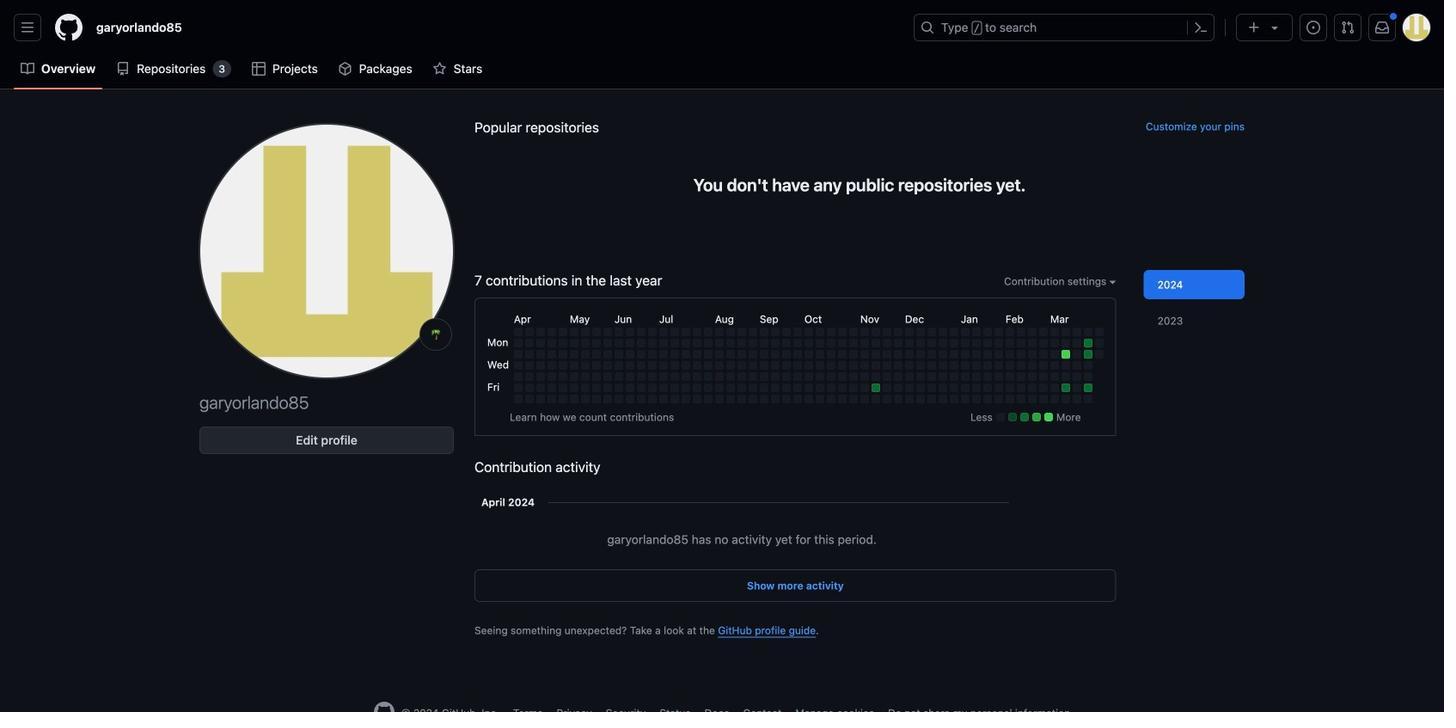 Task type: describe. For each thing, give the bounding box(es) containing it.
package image
[[339, 62, 352, 76]]

repo image
[[116, 62, 130, 76]]

book image
[[21, 62, 34, 76]]

0 horizontal spatial homepage image
[[55, 14, 83, 41]]

notifications image
[[1376, 21, 1390, 34]]



Task type: locate. For each thing, give the bounding box(es) containing it.
git pull request image
[[1342, 21, 1355, 34]]

1 vertical spatial homepage image
[[374, 702, 395, 712]]

cell
[[514, 328, 523, 336], [525, 328, 534, 336], [537, 328, 545, 336], [548, 328, 556, 336], [559, 328, 567, 336], [570, 328, 579, 336], [581, 328, 590, 336], [592, 328, 601, 336], [604, 328, 612, 336], [615, 328, 623, 336], [626, 328, 635, 336], [637, 328, 646, 336], [648, 328, 657, 336], [659, 328, 668, 336], [671, 328, 679, 336], [682, 328, 690, 336], [693, 328, 702, 336], [704, 328, 713, 336], [715, 328, 724, 336], [727, 328, 735, 336], [738, 328, 746, 336], [749, 328, 758, 336], [760, 328, 769, 336], [771, 328, 780, 336], [782, 328, 791, 336], [794, 328, 802, 336], [805, 328, 813, 336], [816, 328, 825, 336], [827, 328, 836, 336], [838, 328, 847, 336], [850, 328, 858, 336], [861, 328, 869, 336], [872, 328, 881, 336], [883, 328, 892, 336], [894, 328, 903, 336], [905, 328, 914, 336], [917, 328, 925, 336], [928, 328, 936, 336], [939, 328, 948, 336], [950, 328, 959, 336], [961, 328, 970, 336], [973, 328, 981, 336], [984, 328, 992, 336], [995, 328, 1003, 336], [1006, 328, 1015, 336], [1017, 328, 1026, 336], [1028, 328, 1037, 336], [1040, 328, 1048, 336], [1051, 328, 1059, 336], [1062, 328, 1071, 336], [1073, 328, 1082, 336], [1084, 328, 1093, 336], [1096, 328, 1104, 336], [514, 339, 523, 347], [525, 339, 534, 347], [537, 339, 545, 347], [548, 339, 556, 347], [559, 339, 567, 347], [570, 339, 579, 347], [581, 339, 590, 347], [592, 339, 601, 347], [604, 339, 612, 347], [615, 339, 623, 347], [626, 339, 635, 347], [637, 339, 646, 347], [648, 339, 657, 347], [659, 339, 668, 347], [671, 339, 679, 347], [682, 339, 690, 347], [693, 339, 702, 347], [704, 339, 713, 347], [715, 339, 724, 347], [727, 339, 735, 347], [738, 339, 746, 347], [749, 339, 758, 347], [760, 339, 769, 347], [771, 339, 780, 347], [782, 339, 791, 347], [794, 339, 802, 347], [805, 339, 813, 347], [816, 339, 825, 347], [827, 339, 836, 347], [838, 339, 847, 347], [850, 339, 858, 347], [861, 339, 869, 347], [872, 339, 881, 347], [883, 339, 892, 347], [894, 339, 903, 347], [905, 339, 914, 347], [917, 339, 925, 347], [928, 339, 936, 347], [939, 339, 948, 347], [950, 339, 959, 347], [961, 339, 970, 347], [973, 339, 981, 347], [984, 339, 992, 347], [995, 339, 1003, 347], [1006, 339, 1015, 347], [1017, 339, 1026, 347], [1028, 339, 1037, 347], [1040, 339, 1048, 347], [1051, 339, 1059, 347], [1062, 339, 1071, 347], [1073, 339, 1082, 347], [1084, 339, 1093, 347], [1096, 339, 1104, 347], [514, 350, 523, 359], [525, 350, 534, 359], [537, 350, 545, 359], [548, 350, 556, 359], [559, 350, 567, 359], [570, 350, 579, 359], [581, 350, 590, 359], [592, 350, 601, 359], [604, 350, 612, 359], [615, 350, 623, 359], [626, 350, 635, 359], [637, 350, 646, 359], [648, 350, 657, 359], [659, 350, 668, 359], [671, 350, 679, 359], [682, 350, 690, 359], [693, 350, 702, 359], [704, 350, 713, 359], [715, 350, 724, 359], [727, 350, 735, 359], [738, 350, 746, 359], [749, 350, 758, 359], [760, 350, 769, 359], [771, 350, 780, 359], [782, 350, 791, 359], [794, 350, 802, 359], [805, 350, 813, 359], [816, 350, 825, 359], [827, 350, 836, 359], [838, 350, 847, 359], [850, 350, 858, 359], [861, 350, 869, 359], [872, 350, 881, 359], [883, 350, 892, 359], [894, 350, 903, 359], [905, 350, 914, 359], [917, 350, 925, 359], [928, 350, 936, 359], [939, 350, 948, 359], [950, 350, 959, 359], [961, 350, 970, 359], [973, 350, 981, 359], [984, 350, 992, 359], [995, 350, 1003, 359], [1006, 350, 1015, 359], [1017, 350, 1026, 359], [1028, 350, 1037, 359], [1040, 350, 1048, 359], [1051, 350, 1059, 359], [1062, 350, 1071, 359], [1073, 350, 1082, 359], [1084, 350, 1093, 359], [1096, 350, 1104, 359], [514, 361, 523, 370], [525, 361, 534, 370], [537, 361, 545, 370], [548, 361, 556, 370], [559, 361, 567, 370], [570, 361, 579, 370], [581, 361, 590, 370], [592, 361, 601, 370], [604, 361, 612, 370], [615, 361, 623, 370], [626, 361, 635, 370], [637, 361, 646, 370], [648, 361, 657, 370], [659, 361, 668, 370], [671, 361, 679, 370], [682, 361, 690, 370], [693, 361, 702, 370], [704, 361, 713, 370], [715, 361, 724, 370], [727, 361, 735, 370], [738, 361, 746, 370], [749, 361, 758, 370], [760, 361, 769, 370], [771, 361, 780, 370], [782, 361, 791, 370], [794, 361, 802, 370], [805, 361, 813, 370], [816, 361, 825, 370], [827, 361, 836, 370], [838, 361, 847, 370], [850, 361, 858, 370], [861, 361, 869, 370], [872, 361, 881, 370], [883, 361, 892, 370], [894, 361, 903, 370], [905, 361, 914, 370], [917, 361, 925, 370], [928, 361, 936, 370], [939, 361, 948, 370], [950, 361, 959, 370], [961, 361, 970, 370], [973, 361, 981, 370], [984, 361, 992, 370], [995, 361, 1003, 370], [1006, 361, 1015, 370], [1017, 361, 1026, 370], [1028, 361, 1037, 370], [1040, 361, 1048, 370], [1051, 361, 1059, 370], [1062, 361, 1071, 370], [1073, 361, 1082, 370], [1084, 361, 1093, 370], [514, 372, 523, 381], [525, 372, 534, 381], [537, 372, 545, 381], [548, 372, 556, 381], [559, 372, 567, 381], [570, 372, 579, 381], [581, 372, 590, 381], [592, 372, 601, 381], [604, 372, 612, 381], [615, 372, 623, 381], [626, 372, 635, 381], [637, 372, 646, 381], [648, 372, 657, 381], [659, 372, 668, 381], [671, 372, 679, 381], [682, 372, 690, 381], [693, 372, 702, 381], [704, 372, 713, 381], [715, 372, 724, 381], [727, 372, 735, 381], [738, 372, 746, 381], [749, 372, 758, 381], [760, 372, 769, 381], [771, 372, 780, 381], [782, 372, 791, 381], [794, 372, 802, 381], [805, 372, 813, 381], [816, 372, 825, 381], [827, 372, 836, 381], [838, 372, 847, 381], [850, 372, 858, 381], [861, 372, 869, 381], [872, 372, 881, 381], [883, 372, 892, 381], [894, 372, 903, 381], [905, 372, 914, 381], [917, 372, 925, 381], [928, 372, 936, 381], [939, 372, 948, 381], [950, 372, 959, 381], [961, 372, 970, 381], [973, 372, 981, 381], [984, 372, 992, 381], [995, 372, 1003, 381], [1006, 372, 1015, 381], [1017, 372, 1026, 381], [1028, 372, 1037, 381], [1040, 372, 1048, 381], [1051, 372, 1059, 381], [1062, 372, 1071, 381], [1073, 372, 1082, 381], [1084, 372, 1093, 381], [514, 384, 523, 392], [525, 384, 534, 392], [537, 384, 545, 392], [548, 384, 556, 392], [559, 384, 567, 392], [570, 384, 579, 392], [581, 384, 590, 392], [592, 384, 601, 392], [604, 384, 612, 392], [615, 384, 623, 392], [626, 384, 635, 392], [637, 384, 646, 392], [648, 384, 657, 392], [659, 384, 668, 392], [671, 384, 679, 392], [682, 384, 690, 392], [693, 384, 702, 392], [704, 384, 713, 392], [715, 384, 724, 392], [727, 384, 735, 392], [738, 384, 746, 392], [749, 384, 758, 392], [760, 384, 769, 392], [771, 384, 780, 392], [782, 384, 791, 392], [794, 384, 802, 392], [805, 384, 813, 392], [816, 384, 825, 392], [827, 384, 836, 392], [838, 384, 847, 392], [850, 384, 858, 392], [861, 384, 869, 392], [872, 384, 881, 392], [883, 384, 892, 392], [894, 384, 903, 392], [905, 384, 914, 392], [917, 384, 925, 392], [928, 384, 936, 392], [939, 384, 948, 392], [950, 384, 959, 392], [961, 384, 970, 392], [973, 384, 981, 392], [984, 384, 992, 392], [995, 384, 1003, 392], [1006, 384, 1015, 392], [1017, 384, 1026, 392], [1028, 384, 1037, 392], [1040, 384, 1048, 392], [1051, 384, 1059, 392], [1062, 384, 1071, 392], [1073, 384, 1082, 392], [1084, 384, 1093, 392], [514, 395, 523, 403], [525, 395, 534, 403], [537, 395, 545, 403], [548, 395, 556, 403], [559, 395, 567, 403], [570, 395, 579, 403], [581, 395, 590, 403], [592, 395, 601, 403], [604, 395, 612, 403], [615, 395, 623, 403], [626, 395, 635, 403], [637, 395, 646, 403], [648, 395, 657, 403], [659, 395, 668, 403], [671, 395, 679, 403], [682, 395, 690, 403], [693, 395, 702, 403], [704, 395, 713, 403], [715, 395, 724, 403], [727, 395, 735, 403], [738, 395, 746, 403], [749, 395, 758, 403], [760, 395, 769, 403], [771, 395, 780, 403], [782, 395, 791, 403], [794, 395, 802, 403], [805, 395, 813, 403], [816, 395, 825, 403], [827, 395, 836, 403], [838, 395, 847, 403], [850, 395, 858, 403], [861, 395, 869, 403], [872, 395, 881, 403], [883, 395, 892, 403], [894, 395, 903, 403], [905, 395, 914, 403], [917, 395, 925, 403], [928, 395, 936, 403], [939, 395, 948, 403], [950, 395, 959, 403], [961, 395, 970, 403], [973, 395, 981, 403], [984, 395, 992, 403], [995, 395, 1003, 403], [1006, 395, 1015, 403], [1017, 395, 1026, 403], [1028, 395, 1037, 403], [1040, 395, 1048, 403], [1051, 395, 1059, 403], [1062, 395, 1071, 403], [1073, 395, 1082, 403], [1084, 395, 1093, 403]]

1 horizontal spatial homepage image
[[374, 702, 395, 712]]

homepage image
[[55, 14, 83, 41], [374, 702, 395, 712]]

plus image
[[1248, 21, 1262, 34]]

triangle down image
[[1269, 21, 1282, 34]]

change your avatar image
[[200, 124, 454, 378]]

command palette image
[[1195, 21, 1208, 34]]

table image
[[252, 62, 266, 76]]

0 vertical spatial homepage image
[[55, 14, 83, 41]]

grid
[[485, 309, 1107, 406]]

star image
[[433, 62, 447, 76]]

issue opened image
[[1307, 21, 1321, 34]]



Task type: vqa. For each thing, say whether or not it's contained in the screenshot.
the book icon
yes



